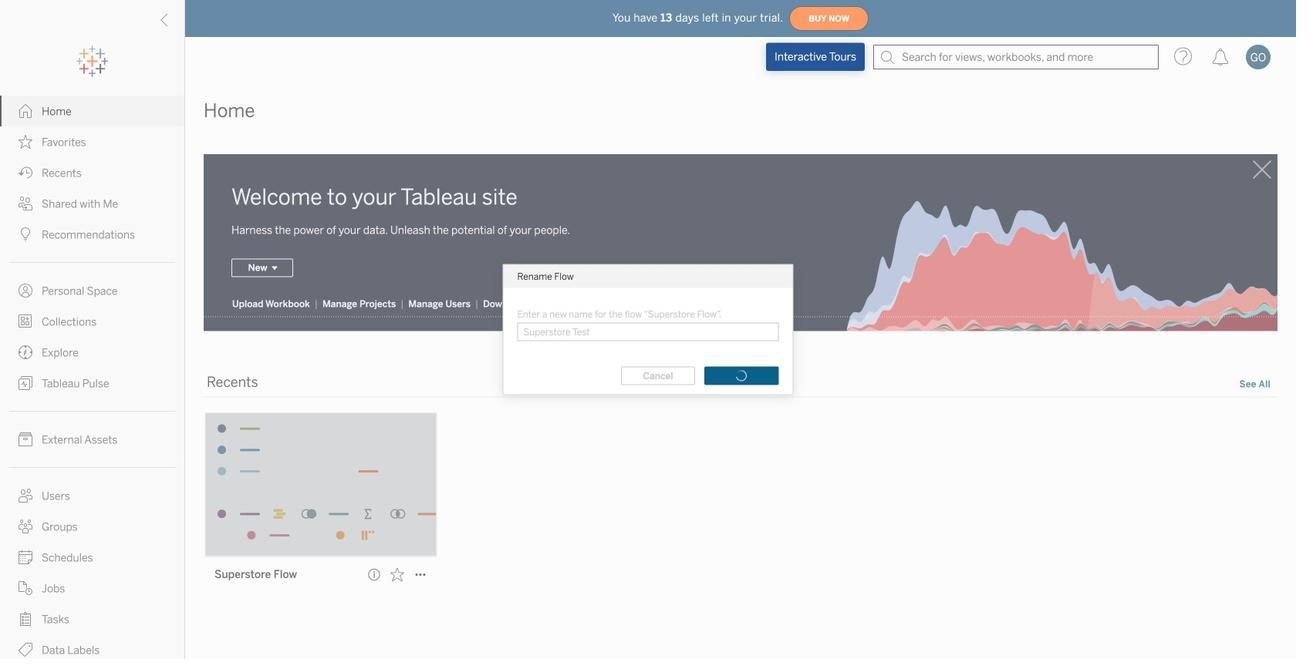 Task type: describe. For each thing, give the bounding box(es) containing it.
rename flow dialog
[[503, 265, 793, 395]]



Task type: vqa. For each thing, say whether or not it's contained in the screenshot.
Main Navigation. Press the Up and Down arrow keys to access links. Element
yes



Task type: locate. For each thing, give the bounding box(es) containing it.
None text field
[[517, 323, 779, 341]]

main navigation. press the up and down arrow keys to access links. element
[[0, 96, 184, 660]]

navigation panel element
[[0, 46, 184, 660]]

none text field inside 'rename flow' dialog
[[517, 323, 779, 341]]



